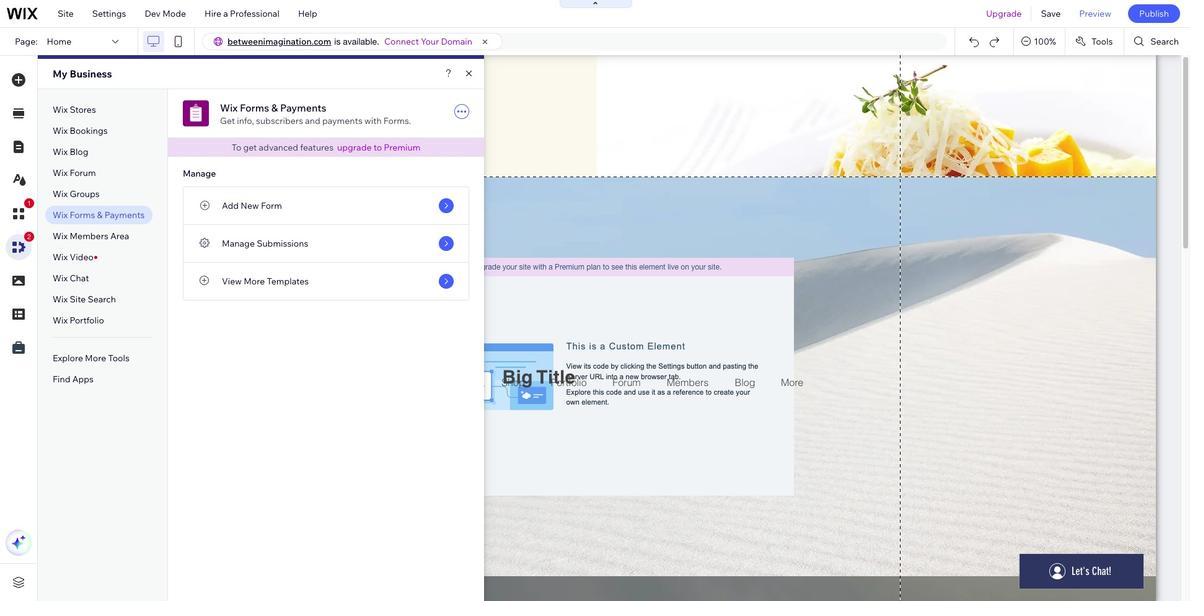 Task type: locate. For each thing, give the bounding box(es) containing it.
subscribers
[[256, 115, 303, 126]]

site up 'wix portfolio' at the bottom left of page
[[70, 294, 86, 305]]

forum
[[70, 167, 96, 179]]

view more templates
[[222, 276, 309, 287]]

apps
[[72, 374, 94, 385]]

100% button
[[1015, 28, 1065, 55]]

a
[[223, 8, 228, 19]]

forms for wix forms & payments get info, subscribers and payments with forms.
[[240, 102, 269, 114]]

site up home
[[58, 8, 74, 19]]

1 vertical spatial forms
[[70, 210, 95, 221]]

0 vertical spatial site
[[58, 8, 74, 19]]

forms
[[240, 102, 269, 114], [70, 210, 95, 221]]

wix down wix chat
[[53, 294, 68, 305]]

payments inside wix forms & payments get info, subscribers and payments with forms.
[[280, 102, 327, 114]]

wix left video
[[53, 252, 68, 263]]

wix up the get
[[220, 102, 238, 114]]

manage for manage
[[183, 168, 216, 179]]

&
[[271, 102, 278, 114], [97, 210, 103, 221]]

dev
[[145, 8, 161, 19]]

groups
[[70, 189, 100, 200]]

save button
[[1032, 0, 1070, 27]]

wix for wix stores
[[53, 104, 68, 115]]

dev mode
[[145, 8, 186, 19]]

wix groups
[[53, 189, 100, 200]]

help
[[298, 8, 317, 19]]

1 vertical spatial &
[[97, 210, 103, 221]]

more up apps
[[85, 353, 106, 364]]

1 horizontal spatial &
[[271, 102, 278, 114]]

search button
[[1125, 28, 1191, 55]]

find apps
[[53, 374, 94, 385]]

wix left portfolio
[[53, 315, 68, 326]]

1 horizontal spatial more
[[244, 276, 265, 287]]

wix up wix blog
[[53, 125, 68, 136]]

& inside wix forms & payments get info, subscribers and payments with forms.
[[271, 102, 278, 114]]

wix left blog
[[53, 146, 68, 157]]

wix for wix forum
[[53, 167, 68, 179]]

search
[[1151, 36, 1179, 47], [88, 294, 116, 305]]

2 button
[[6, 232, 34, 260]]

preview button
[[1070, 0, 1121, 27]]

wix
[[220, 102, 238, 114], [53, 104, 68, 115], [53, 125, 68, 136], [53, 146, 68, 157], [53, 167, 68, 179], [53, 189, 68, 200], [53, 210, 68, 221], [53, 231, 68, 242], [53, 252, 68, 263], [53, 273, 68, 284], [53, 294, 68, 305], [53, 315, 68, 326]]

wix for wix portfolio
[[53, 315, 68, 326]]

1 vertical spatial more
[[85, 353, 106, 364]]

1
[[27, 200, 31, 207]]

1 horizontal spatial search
[[1151, 36, 1179, 47]]

0 vertical spatial manage
[[183, 168, 216, 179]]

hire a professional
[[205, 8, 280, 19]]

1 horizontal spatial payments
[[280, 102, 327, 114]]

payments for wix forms & payments get info, subscribers and payments with forms.
[[280, 102, 327, 114]]

wix down wix groups
[[53, 210, 68, 221]]

more right view
[[244, 276, 265, 287]]

wix site search
[[53, 294, 116, 305]]

100%
[[1034, 36, 1057, 47]]

1 horizontal spatial manage
[[222, 238, 255, 249]]

payments
[[280, 102, 327, 114], [105, 210, 145, 221]]

tools
[[1092, 36, 1113, 47], [108, 353, 129, 364]]

settings
[[92, 8, 126, 19]]

0 horizontal spatial payments
[[105, 210, 145, 221]]

wix for wix blog
[[53, 146, 68, 157]]

tools right explore
[[108, 353, 129, 364]]

forms down groups
[[70, 210, 95, 221]]

tools button
[[1066, 28, 1124, 55]]

payments up area
[[105, 210, 145, 221]]

wix left forum
[[53, 167, 68, 179]]

wix for wix groups
[[53, 189, 68, 200]]

wix chat
[[53, 273, 89, 284]]

0 vertical spatial search
[[1151, 36, 1179, 47]]

more
[[244, 276, 265, 287], [85, 353, 106, 364]]

wix inside wix forms & payments get info, subscribers and payments with forms.
[[220, 102, 238, 114]]

wix bookings
[[53, 125, 108, 136]]

0 horizontal spatial more
[[85, 353, 106, 364]]

0 vertical spatial tools
[[1092, 36, 1113, 47]]

betweenimagination.com
[[228, 36, 331, 47]]

& up subscribers
[[271, 102, 278, 114]]

2
[[27, 233, 31, 241]]

blog
[[70, 146, 88, 157]]

wix portfolio
[[53, 315, 104, 326]]

site
[[58, 8, 74, 19], [70, 294, 86, 305]]

stores
[[70, 104, 96, 115]]

your
[[421, 36, 439, 47]]

and
[[305, 115, 320, 126]]

0 vertical spatial payments
[[280, 102, 327, 114]]

my
[[53, 68, 68, 80]]

1 vertical spatial manage
[[222, 238, 255, 249]]

publish button
[[1128, 4, 1181, 23]]

find
[[53, 374, 70, 385]]

payments up "and"
[[280, 102, 327, 114]]

new
[[241, 200, 259, 211]]

search up portfolio
[[88, 294, 116, 305]]

wix for wix forms & payments get info, subscribers and payments with forms.
[[220, 102, 238, 114]]

wix forms & payments
[[53, 210, 145, 221]]

0 vertical spatial forms
[[240, 102, 269, 114]]

wix left groups
[[53, 189, 68, 200]]

1 horizontal spatial tools
[[1092, 36, 1113, 47]]

forms for wix forms & payments
[[70, 210, 95, 221]]

more for explore
[[85, 353, 106, 364]]

1 horizontal spatial forms
[[240, 102, 269, 114]]

0 horizontal spatial forms
[[70, 210, 95, 221]]

& for wix forms & payments
[[97, 210, 103, 221]]

wix left 'stores'
[[53, 104, 68, 115]]

0 horizontal spatial manage
[[183, 168, 216, 179]]

0 horizontal spatial search
[[88, 294, 116, 305]]

portfolio
[[70, 315, 104, 326]]

0 vertical spatial more
[[244, 276, 265, 287]]

forms up the info,
[[240, 102, 269, 114]]

manage
[[183, 168, 216, 179], [222, 238, 255, 249]]

payments
[[322, 115, 363, 126]]

& up the wix members area
[[97, 210, 103, 221]]

forms inside wix forms & payments get info, subscribers and payments with forms.
[[240, 102, 269, 114]]

wix left chat at the top left
[[53, 273, 68, 284]]

search down the publish button
[[1151, 36, 1179, 47]]

0 horizontal spatial tools
[[108, 353, 129, 364]]

1 vertical spatial tools
[[108, 353, 129, 364]]

wix for wix members area
[[53, 231, 68, 242]]

advanced
[[259, 142, 298, 153]]

explore more tools
[[53, 353, 129, 364]]

wix up wix video
[[53, 231, 68, 242]]

tools down preview
[[1092, 36, 1113, 47]]

wix video
[[53, 252, 94, 263]]

templates
[[267, 276, 309, 287]]

1 vertical spatial payments
[[105, 210, 145, 221]]

0 vertical spatial &
[[271, 102, 278, 114]]

0 horizontal spatial &
[[97, 210, 103, 221]]

is available. connect your domain
[[334, 36, 473, 47]]



Task type: vqa. For each thing, say whether or not it's contained in the screenshot.
To get advanced features upgrade to Premium in the top of the page
yes



Task type: describe. For each thing, give the bounding box(es) containing it.
to
[[374, 142, 382, 153]]

manage for manage submissions
[[222, 238, 255, 249]]

preview
[[1080, 8, 1112, 19]]

with
[[365, 115, 382, 126]]

wix for wix forms & payments
[[53, 210, 68, 221]]

to get advanced features upgrade to premium
[[232, 142, 421, 153]]

info,
[[237, 115, 254, 126]]

to
[[232, 142, 241, 153]]

submissions
[[257, 238, 308, 249]]

wix forms & payments get info, subscribers and payments with forms.
[[220, 102, 411, 126]]

save
[[1041, 8, 1061, 19]]

wix stores
[[53, 104, 96, 115]]

& for wix forms & payments get info, subscribers and payments with forms.
[[271, 102, 278, 114]]

business
[[70, 68, 112, 80]]

chat
[[70, 273, 89, 284]]

wix forms & payments image
[[183, 100, 209, 126]]

members
[[70, 231, 108, 242]]

bookings
[[70, 125, 108, 136]]

domain
[[441, 36, 473, 47]]

my business
[[53, 68, 112, 80]]

get
[[220, 115, 235, 126]]

wix forum
[[53, 167, 96, 179]]

get
[[243, 142, 257, 153]]

1 vertical spatial search
[[88, 294, 116, 305]]

wix for wix bookings
[[53, 125, 68, 136]]

upgrade
[[337, 142, 372, 153]]

1 vertical spatial site
[[70, 294, 86, 305]]

add new form
[[222, 200, 282, 211]]

premium
[[384, 142, 421, 153]]

wix members area
[[53, 231, 129, 242]]

wix for wix video
[[53, 252, 68, 263]]

1 button
[[6, 198, 34, 227]]

connect
[[384, 36, 419, 47]]

is
[[334, 37, 341, 47]]

professional
[[230, 8, 280, 19]]

mode
[[163, 8, 186, 19]]

hire
[[205, 8, 221, 19]]

area
[[110, 231, 129, 242]]

upgrade
[[986, 8, 1022, 19]]

features
[[300, 142, 334, 153]]

explore
[[53, 353, 83, 364]]

publish
[[1140, 8, 1169, 19]]

home
[[47, 36, 71, 47]]

forms.
[[384, 115, 411, 126]]

wix for wix chat
[[53, 273, 68, 284]]

manage submissions
[[222, 238, 308, 249]]

more for view
[[244, 276, 265, 287]]

upgrade to premium button
[[337, 142, 421, 153]]

view
[[222, 276, 242, 287]]

video
[[70, 252, 94, 263]]

payments for wix forms & payments
[[105, 210, 145, 221]]

form
[[261, 200, 282, 211]]

available.
[[343, 37, 379, 47]]

add
[[222, 200, 239, 211]]

tools inside button
[[1092, 36, 1113, 47]]

wix for wix site search
[[53, 294, 68, 305]]

search inside button
[[1151, 36, 1179, 47]]

wix blog
[[53, 146, 88, 157]]



